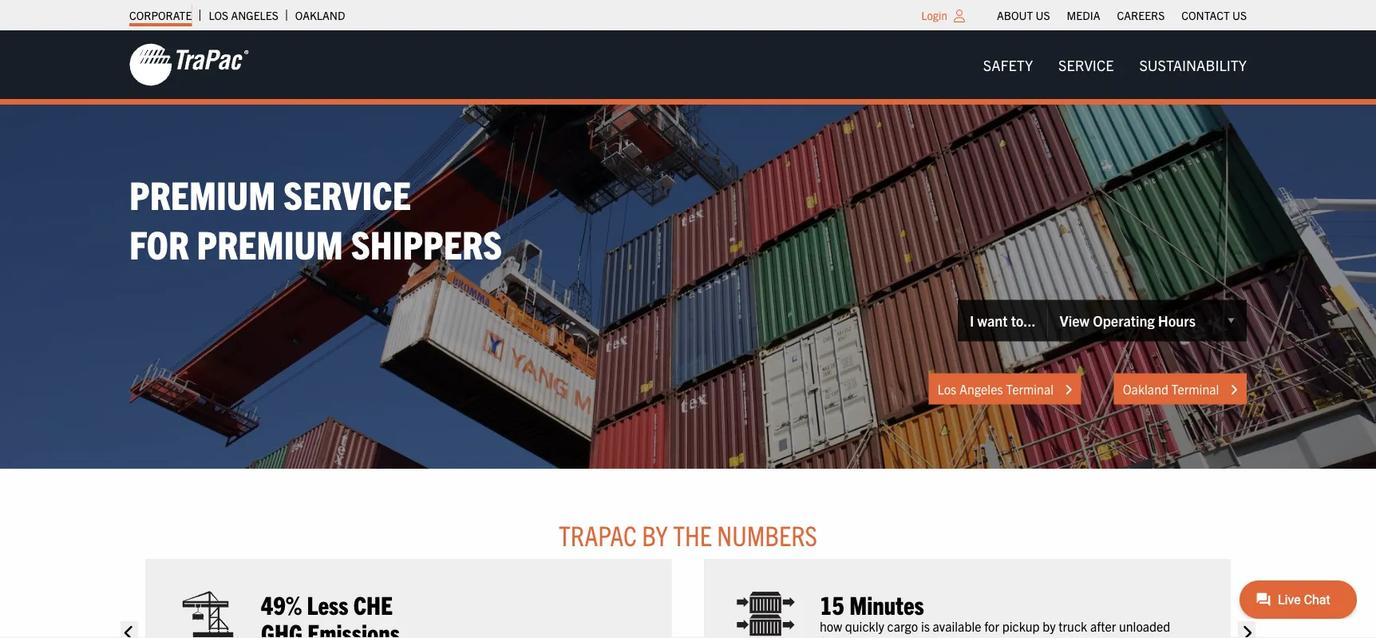 Task type: vqa. For each thing, say whether or not it's contained in the screenshot.
Us related to Contact Us
yes



Task type: locate. For each thing, give the bounding box(es) containing it.
los
[[209, 8, 229, 22], [938, 380, 957, 396]]

us right contact
[[1233, 8, 1248, 22]]

solid image
[[1231, 383, 1239, 396], [120, 621, 138, 638], [1239, 621, 1257, 638]]

0 horizontal spatial angeles
[[231, 8, 279, 22]]

oakland right los angeles link in the top of the page
[[295, 8, 345, 22]]

15 minutes how quickly cargo is available for pickup by truck after unloaded from vessel in la
[[820, 589, 1171, 638]]

trapac
[[559, 517, 637, 552]]

angeles down i
[[960, 380, 1004, 396]]

0 vertical spatial premium
[[129, 169, 276, 217]]

1 horizontal spatial us
[[1233, 8, 1248, 22]]

0 vertical spatial los
[[209, 8, 229, 22]]

1 horizontal spatial terminal
[[1172, 380, 1220, 396]]

us
[[1036, 8, 1051, 22], [1233, 8, 1248, 22]]

safety
[[984, 56, 1034, 73]]

sustainability link
[[1127, 49, 1260, 81]]

service inside menu bar
[[1059, 56, 1114, 73]]

1 vertical spatial los
[[938, 380, 957, 396]]

1 horizontal spatial service
[[1059, 56, 1114, 73]]

unloaded
[[1120, 617, 1171, 633]]

for
[[129, 219, 189, 267]]

1 vertical spatial angeles
[[960, 380, 1004, 396]]

solid image
[[1065, 383, 1073, 396]]

menu bar
[[989, 4, 1256, 26], [971, 49, 1260, 81]]

los for los angeles terminal
[[938, 380, 957, 396]]

pickup
[[1003, 617, 1040, 633]]

0 vertical spatial oakland
[[295, 8, 345, 22]]

angeles for los angeles
[[231, 8, 279, 22]]

menu bar up the service link
[[989, 4, 1256, 26]]

49%
[[261, 589, 302, 620]]

us for about us
[[1036, 8, 1051, 22]]

light image
[[954, 10, 966, 22]]

us for contact us
[[1233, 8, 1248, 22]]

for
[[985, 617, 1000, 633]]

minutes
[[850, 589, 925, 620]]

49% less che
[[261, 589, 393, 620]]

menu bar down "careers"
[[971, 49, 1260, 81]]

service link
[[1046, 49, 1127, 81]]

premium
[[129, 169, 276, 217], [197, 219, 343, 267]]

15
[[820, 589, 845, 620]]

to...
[[1012, 312, 1036, 330]]

1 vertical spatial menu bar
[[971, 49, 1260, 81]]

angeles
[[231, 8, 279, 22], [960, 380, 1004, 396]]

1 horizontal spatial angeles
[[960, 380, 1004, 396]]

1 vertical spatial service
[[284, 169, 411, 217]]

quickly
[[846, 617, 885, 633]]

los angeles
[[209, 8, 279, 22]]

us right about
[[1036, 8, 1051, 22]]

by
[[642, 517, 668, 552]]

2 us from the left
[[1233, 8, 1248, 22]]

available
[[933, 617, 982, 633]]

less
[[307, 589, 349, 620]]

0 vertical spatial menu bar
[[989, 4, 1256, 26]]

login
[[922, 8, 948, 22]]

0 horizontal spatial terminal
[[1007, 380, 1054, 396]]

0 vertical spatial service
[[1059, 56, 1114, 73]]

1 horizontal spatial los
[[938, 380, 957, 396]]

0 horizontal spatial service
[[284, 169, 411, 217]]

oakland for oakland
[[295, 8, 345, 22]]

2 terminal from the left
[[1172, 380, 1220, 396]]

oakland right solid image
[[1124, 380, 1169, 396]]

0 horizontal spatial oakland
[[295, 8, 345, 22]]

service inside premium service for premium shippers
[[284, 169, 411, 217]]

about
[[998, 8, 1034, 22]]

terminal
[[1007, 380, 1054, 396], [1172, 380, 1220, 396]]

1 us from the left
[[1036, 8, 1051, 22]]

careers
[[1118, 8, 1165, 22]]

truck
[[1059, 617, 1088, 633]]

angeles left oakland link
[[231, 8, 279, 22]]

0 horizontal spatial us
[[1036, 8, 1051, 22]]

1 vertical spatial oakland
[[1124, 380, 1169, 396]]

0 vertical spatial angeles
[[231, 8, 279, 22]]

menu bar containing safety
[[971, 49, 1260, 81]]

shippers
[[351, 219, 502, 267]]

service
[[1059, 56, 1114, 73], [284, 169, 411, 217]]

media link
[[1067, 4, 1101, 26]]

contact
[[1182, 8, 1231, 22]]

by
[[1043, 617, 1056, 633]]

0 horizontal spatial los
[[209, 8, 229, 22]]

1 horizontal spatial oakland
[[1124, 380, 1169, 396]]

oakland
[[295, 8, 345, 22], [1124, 380, 1169, 396]]

trapac by the numbers
[[559, 517, 818, 552]]

contact us link
[[1182, 4, 1248, 26]]



Task type: describe. For each thing, give the bounding box(es) containing it.
careers link
[[1118, 4, 1165, 26]]

how
[[820, 617, 843, 633]]

numbers
[[717, 517, 818, 552]]

los for los angeles
[[209, 8, 229, 22]]

angeles for los angeles terminal
[[960, 380, 1004, 396]]

menu bar containing about us
[[989, 4, 1256, 26]]

the
[[674, 517, 712, 552]]

sustainability
[[1140, 56, 1248, 73]]

media
[[1067, 8, 1101, 22]]

after
[[1091, 617, 1117, 633]]

oakland terminal
[[1124, 380, 1223, 396]]

vessel
[[849, 633, 882, 638]]

i want to...
[[970, 312, 1036, 330]]

contact us
[[1182, 8, 1248, 22]]

corporate image
[[129, 42, 249, 87]]

from
[[820, 633, 846, 638]]

about us
[[998, 8, 1051, 22]]

la
[[898, 633, 913, 638]]

los angeles link
[[209, 4, 279, 26]]

safety link
[[971, 49, 1046, 81]]

solid image inside oakland terminal link
[[1231, 383, 1239, 396]]

premium service for premium shippers
[[129, 169, 502, 267]]

oakland link
[[295, 4, 345, 26]]

los angeles terminal link
[[929, 373, 1082, 404]]

oakland for oakland terminal
[[1124, 380, 1169, 396]]

about us link
[[998, 4, 1051, 26]]

corporate link
[[129, 4, 192, 26]]

in
[[885, 633, 896, 638]]

1 terminal from the left
[[1007, 380, 1054, 396]]

want
[[978, 312, 1008, 330]]

1 vertical spatial premium
[[197, 219, 343, 267]]

corporate
[[129, 8, 192, 22]]

cargo
[[888, 617, 919, 633]]

i
[[970, 312, 975, 330]]

che
[[354, 589, 393, 620]]

los angeles terminal
[[938, 380, 1057, 396]]

login link
[[922, 8, 948, 22]]

is
[[922, 617, 930, 633]]

oakland terminal link
[[1115, 373, 1248, 404]]



